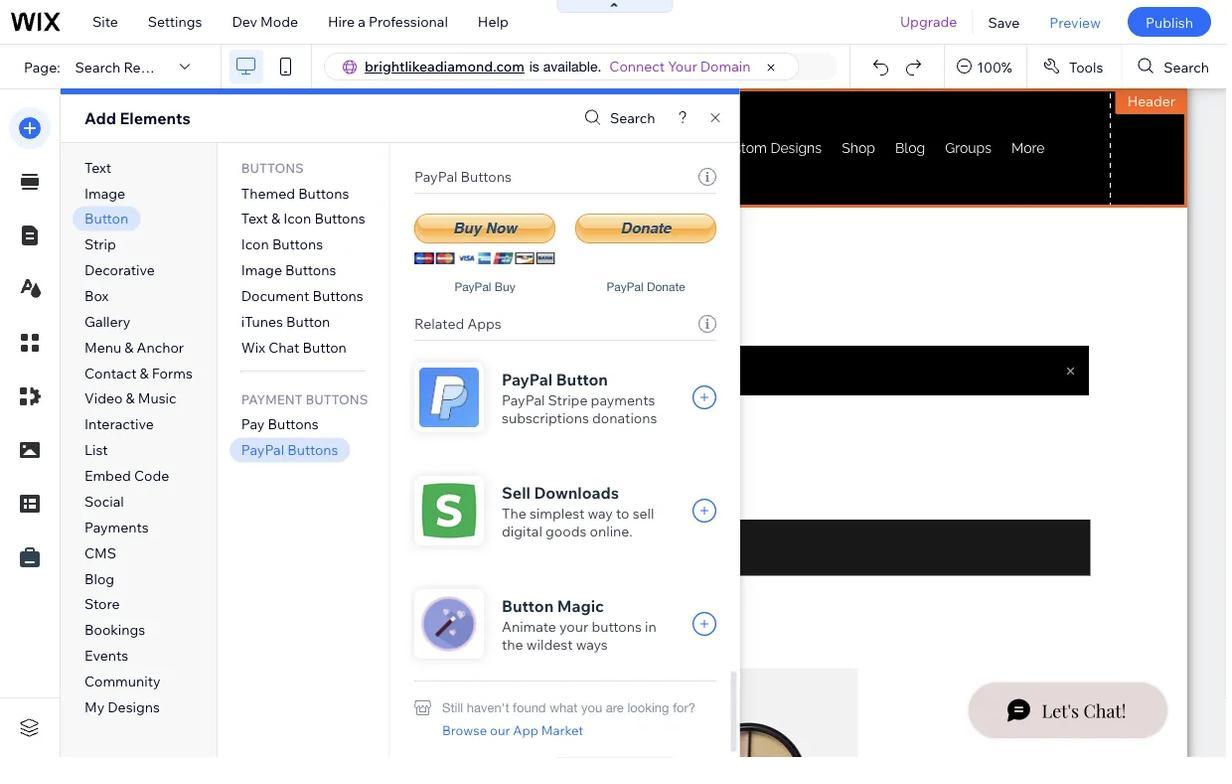 Task type: vqa. For each thing, say whether or not it's contained in the screenshot.
designs
yes



Task type: locate. For each thing, give the bounding box(es) containing it.
icon
[[283, 210, 311, 227], [241, 236, 269, 253]]

browse
[[442, 722, 487, 738]]

site
[[92, 13, 118, 30]]

& right video
[[126, 390, 135, 407]]

buttons
[[241, 159, 304, 176], [460, 168, 511, 185], [298, 184, 349, 202], [314, 210, 365, 227], [272, 236, 323, 253], [285, 261, 336, 279], [313, 287, 363, 304], [306, 391, 368, 407], [268, 416, 319, 433], [288, 441, 338, 459]]

payments
[[84, 518, 149, 536]]

community
[[84, 673, 161, 690]]

tools button
[[1027, 45, 1121, 88]]

0 horizontal spatial edit
[[154, 113, 179, 131]]

0 horizontal spatial header
[[203, 250, 251, 268]]

header down publish button
[[1128, 92, 1176, 110]]

1 horizontal spatial quick
[[333, 250, 371, 268]]

image up strip
[[84, 184, 125, 202]]

quick edit down results
[[112, 113, 179, 131]]

1 vertical spatial quick edit
[[333, 250, 400, 268]]

0 vertical spatial text
[[84, 158, 111, 176]]

0 horizontal spatial quick edit
[[112, 113, 179, 131]]

search results
[[75, 58, 171, 75]]

paypal for buttons
[[414, 168, 457, 185]]

1 horizontal spatial search button
[[1122, 45, 1227, 88]]

100% button
[[945, 45, 1026, 88]]

0 horizontal spatial text
[[84, 158, 111, 176]]

0 horizontal spatial icon
[[241, 236, 269, 253]]

0 vertical spatial image
[[84, 184, 125, 202]]

browse our app market button
[[442, 718, 583, 742]]

1 vertical spatial image
[[241, 261, 282, 279]]

for?
[[672, 700, 695, 715]]

1 vertical spatial text
[[241, 210, 268, 227]]

button right chat
[[303, 338, 347, 356]]

text inside buttons themed buttons text & icon buttons icon buttons image buttons document buttons itunes button wix chat button
[[241, 210, 268, 227]]

0 vertical spatial header
[[1128, 92, 1176, 110]]

app
[[513, 722, 538, 738]]

music
[[138, 390, 176, 407]]

menu
[[84, 338, 121, 356]]

1 horizontal spatial text
[[241, 210, 268, 227]]

found
[[512, 700, 546, 715]]

quick edit right design
[[333, 250, 400, 268]]

button up animate
[[501, 596, 553, 616]]

themed
[[241, 184, 295, 202]]

is
[[529, 58, 539, 75]]

simplest
[[529, 505, 584, 522]]

text
[[84, 158, 111, 176], [241, 210, 268, 227]]

publish button
[[1128, 7, 1211, 37]]

search button
[[1122, 45, 1227, 88], [579, 104, 655, 133]]

0 horizontal spatial image
[[84, 184, 125, 202]]

stripe
[[548, 392, 587, 409]]

edit
[[154, 113, 179, 131], [374, 250, 400, 268]]

button up "stripe" on the bottom
[[556, 370, 608, 390]]

button inside text image button strip decorative box gallery menu & anchor contact & forms video & music interactive list embed code social payments cms blog store bookings events community my designs
[[84, 210, 128, 227]]

1 horizontal spatial image
[[241, 261, 282, 279]]

strip
[[84, 236, 116, 253]]

0 vertical spatial quick
[[112, 113, 150, 131]]

& down the themed
[[271, 210, 280, 227]]

0 vertical spatial icon
[[283, 210, 311, 227]]

search
[[75, 58, 120, 75], [1164, 58, 1209, 75], [610, 109, 655, 127]]

search button down publish button
[[1122, 45, 1227, 88]]

text down the themed
[[241, 210, 268, 227]]

search down publish
[[1164, 58, 1209, 75]]

edit right buttons themed buttons text & icon buttons icon buttons image buttons document buttons itunes button wix chat button
[[374, 250, 400, 268]]

button up strip
[[84, 210, 128, 227]]

1 horizontal spatial search
[[610, 109, 655, 127]]

dev
[[232, 13, 257, 30]]

cms
[[84, 544, 116, 561]]

0 horizontal spatial search button
[[579, 104, 655, 133]]

quick down search results
[[112, 113, 150, 131]]

header left design
[[203, 250, 251, 268]]

button
[[84, 210, 128, 227], [286, 313, 330, 330], [303, 338, 347, 356], [556, 370, 608, 390], [501, 596, 553, 616]]

code
[[134, 467, 169, 484]]

our
[[490, 722, 510, 738]]

1 horizontal spatial quick edit
[[333, 250, 400, 268]]

ways
[[576, 636, 607, 653]]

1 vertical spatial icon
[[241, 236, 269, 253]]

buy
[[494, 279, 515, 293]]

text image button strip decorative box gallery menu & anchor contact & forms video & music interactive list embed code social payments cms blog store bookings events community my designs
[[84, 158, 193, 716]]

text down the add
[[84, 158, 111, 176]]

payments
[[590, 392, 655, 409]]

elements
[[120, 108, 190, 128]]

1 vertical spatial search button
[[579, 104, 655, 133]]

paypal for buy
[[454, 279, 491, 293]]

donate
[[646, 279, 685, 293]]

buttons themed buttons text & icon buttons icon buttons image buttons document buttons itunes button wix chat button
[[241, 159, 365, 356]]

digital
[[501, 523, 542, 540]]

1 vertical spatial header
[[203, 250, 251, 268]]

image up document
[[241, 261, 282, 279]]

bookings
[[84, 621, 145, 638]]

& inside buttons themed buttons text & icon buttons icon buttons image buttons document buttons itunes button wix chat button
[[271, 210, 280, 227]]

paypal
[[414, 168, 457, 185], [454, 279, 491, 293], [606, 279, 643, 293], [501, 370, 552, 390], [501, 392, 545, 409], [241, 441, 284, 459]]

add elements
[[84, 108, 190, 128]]

image
[[84, 184, 125, 202], [241, 261, 282, 279]]

search button down connect
[[579, 104, 655, 133]]

document
[[241, 287, 309, 304]]

you
[[581, 700, 602, 715]]

online.
[[589, 523, 632, 540]]

to
[[616, 505, 629, 522]]

my
[[84, 698, 105, 716]]

professional
[[369, 13, 448, 30]]

payment buttons pay buttons paypal buttons
[[241, 391, 368, 459]]

button magic animate your buttons in the wildest ways
[[501, 596, 656, 653]]

itunes
[[241, 313, 283, 330]]

edit down results
[[154, 113, 179, 131]]

quick right design
[[333, 250, 371, 268]]

the
[[501, 636, 523, 653]]

blog
[[84, 570, 114, 587]]

1 vertical spatial edit
[[374, 250, 400, 268]]

& left the 'forms'
[[140, 364, 149, 381]]

quick edit
[[112, 113, 179, 131], [333, 250, 400, 268]]

0 horizontal spatial quick
[[112, 113, 150, 131]]

domain
[[700, 58, 751, 75]]

search down site
[[75, 58, 120, 75]]

hire
[[328, 13, 355, 30]]

1 horizontal spatial header
[[1128, 92, 1176, 110]]

1 vertical spatial quick
[[333, 250, 371, 268]]

wildest
[[526, 636, 572, 653]]

search down connect
[[610, 109, 655, 127]]

events
[[84, 647, 128, 664]]

0 vertical spatial search button
[[1122, 45, 1227, 88]]



Task type: describe. For each thing, give the bounding box(es) containing it.
paypal for button
[[501, 370, 552, 390]]

forms
[[152, 364, 193, 381]]

publish
[[1146, 13, 1193, 31]]

results
[[124, 58, 171, 75]]

paypal inside payment buttons pay buttons paypal buttons
[[241, 441, 284, 459]]

connect
[[609, 58, 665, 75]]

way
[[587, 505, 613, 522]]

brightlikeadiamond.com
[[365, 58, 525, 75]]

market
[[541, 722, 583, 738]]

magic
[[557, 596, 603, 616]]

what
[[549, 700, 577, 715]]

change header design
[[150, 250, 300, 268]]

mode
[[260, 13, 298, 30]]

0 horizontal spatial search
[[75, 58, 120, 75]]

a
[[358, 13, 366, 30]]

preview
[[1050, 13, 1101, 31]]

image inside buttons themed buttons text & icon buttons icon buttons image buttons document buttons itunes button wix chat button
[[241, 261, 282, 279]]

the
[[501, 505, 526, 522]]

sell
[[632, 505, 654, 522]]

decorative
[[84, 261, 155, 279]]

list
[[84, 441, 108, 459]]

apps
[[467, 315, 501, 332]]

100%
[[977, 58, 1013, 75]]

sell
[[501, 483, 530, 503]]

button inside the button magic animate your buttons in the wildest ways
[[501, 596, 553, 616]]

is available. connect your domain
[[529, 58, 751, 75]]

add
[[84, 108, 116, 128]]

help
[[478, 13, 509, 30]]

animate
[[501, 618, 556, 635]]

subscriptions
[[501, 409, 589, 427]]

& right menu
[[125, 338, 134, 356]]

are
[[605, 700, 623, 715]]

paypal buy
[[454, 279, 515, 293]]

tools
[[1069, 58, 1103, 75]]

contact
[[84, 364, 137, 381]]

save button
[[973, 0, 1035, 44]]

anchor
[[137, 338, 184, 356]]

chat
[[269, 338, 300, 356]]

box
[[84, 287, 109, 304]]

design
[[255, 250, 300, 268]]

goods
[[545, 523, 586, 540]]

looking
[[627, 700, 669, 715]]

your
[[559, 618, 588, 635]]

sell downloads the simplest way to sell digital goods online.
[[501, 483, 654, 540]]

donations
[[592, 409, 657, 427]]

haven't
[[466, 700, 509, 715]]

upgrade
[[900, 13, 957, 30]]

store
[[84, 595, 120, 613]]

preview button
[[1035, 0, 1116, 44]]

paypal for donate
[[606, 279, 643, 293]]

payment
[[241, 391, 303, 407]]

downloads
[[534, 483, 619, 503]]

browse our app market
[[442, 722, 583, 738]]

image inside text image button strip decorative box gallery menu & anchor contact & forms video & music interactive list embed code social payments cms blog store bookings events community my designs
[[84, 184, 125, 202]]

1 horizontal spatial edit
[[374, 250, 400, 268]]

pay
[[241, 416, 265, 433]]

button inside paypal button paypal stripe payments subscriptions donations
[[556, 370, 608, 390]]

save
[[988, 13, 1020, 31]]

0 vertical spatial edit
[[154, 113, 179, 131]]

available.
[[543, 58, 602, 75]]

change
[[150, 250, 200, 268]]

designs
[[108, 698, 160, 716]]

0 vertical spatial quick edit
[[112, 113, 179, 131]]

related apps
[[414, 315, 501, 332]]

paypal donate
[[606, 279, 685, 293]]

text inside text image button strip decorative box gallery menu & anchor contact & forms video & music interactive list embed code social payments cms blog store bookings events community my designs
[[84, 158, 111, 176]]

1 horizontal spatial icon
[[283, 210, 311, 227]]

still
[[442, 700, 463, 715]]

button up chat
[[286, 313, 330, 330]]

paypal button paypal stripe payments subscriptions donations
[[501, 370, 657, 427]]

social
[[84, 493, 124, 510]]

hire a professional
[[328, 13, 448, 30]]

2 horizontal spatial search
[[1164, 58, 1209, 75]]

embed
[[84, 467, 131, 484]]

video
[[84, 390, 123, 407]]

paypal buttons
[[414, 168, 511, 185]]

still haven't found what you are looking for?
[[442, 700, 695, 715]]

related
[[414, 315, 464, 332]]

wix
[[241, 338, 265, 356]]

in
[[644, 618, 656, 635]]

gallery
[[84, 313, 131, 330]]



